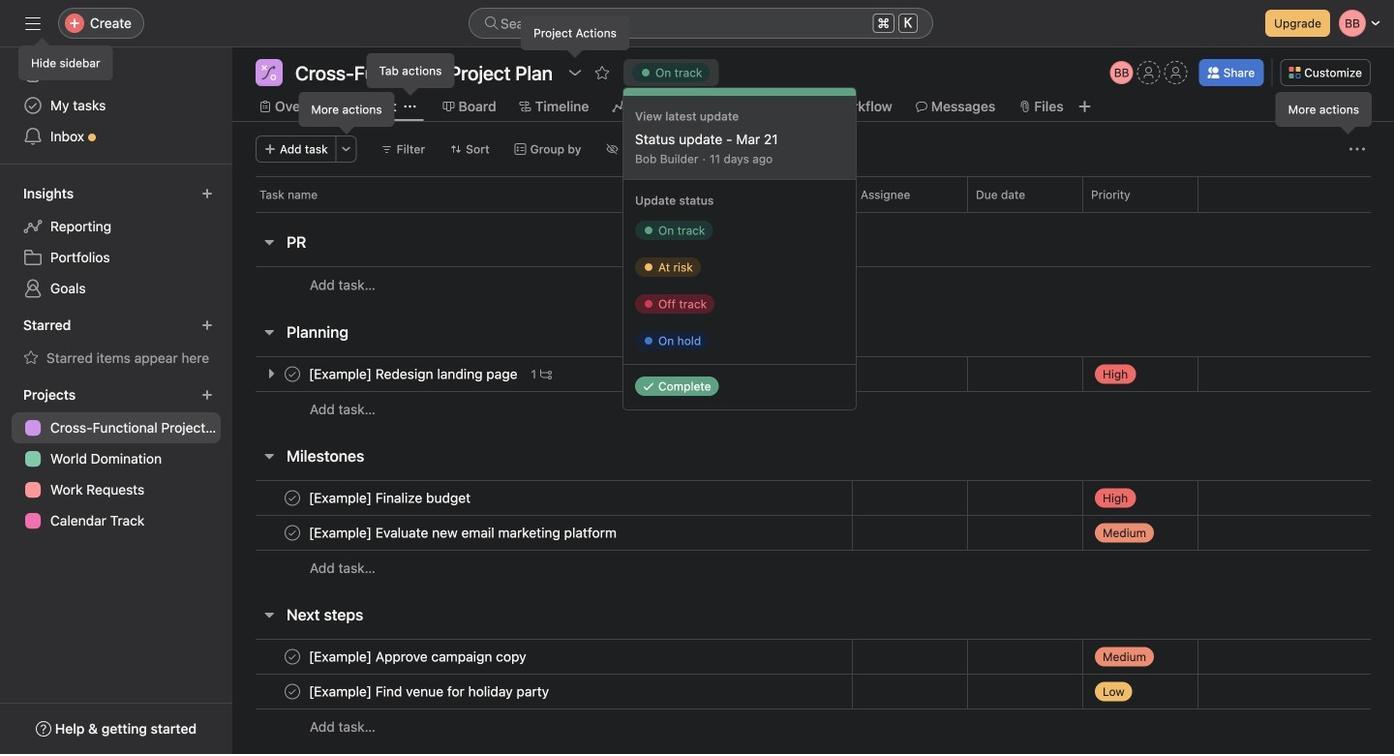 Task type: vqa. For each thing, say whether or not it's contained in the screenshot.
the right Owner
no



Task type: locate. For each thing, give the bounding box(es) containing it.
1 mark complete checkbox from the top
[[281, 487, 304, 510]]

task name text field inside [example] finalize budget cell
[[305, 489, 477, 508]]

menu item
[[624, 96, 856, 179]]

row
[[232, 176, 1395, 212], [256, 211, 1371, 213], [232, 266, 1395, 303], [232, 356, 1395, 392], [232, 391, 1395, 427], [232, 480, 1395, 516], [232, 515, 1395, 551], [232, 550, 1395, 586], [232, 639, 1395, 675], [232, 674, 1395, 710], [232, 709, 1395, 745]]

insights element
[[0, 176, 232, 308]]

1 mark complete image from the top
[[281, 522, 304, 545]]

tooltip up more actions icon
[[300, 93, 394, 132]]

4 mark complete checkbox from the top
[[281, 680, 304, 704]]

mark complete image inside [example] finalize budget cell
[[281, 487, 304, 510]]

tooltip up show options icon at the top of the page
[[522, 16, 628, 55]]

add items to starred image
[[201, 320, 213, 331]]

2 mark complete image from the top
[[281, 680, 304, 704]]

1 mark complete image from the top
[[281, 363, 304, 386]]

task name text field inside [example] find venue for holiday party 'cell'
[[305, 682, 555, 702]]

1 task name text field from the top
[[305, 365, 523, 384]]

collapse task list for this group image for header next steps tree grid
[[261, 607, 277, 623]]

1 vertical spatial mark complete image
[[281, 487, 304, 510]]

tooltip down hide sidebar image
[[19, 41, 112, 79]]

2 vertical spatial mark complete image
[[281, 645, 304, 669]]

collapse task list for this group image
[[261, 234, 277, 250], [261, 324, 277, 340], [261, 448, 277, 464], [261, 607, 277, 623]]

2 collapse task list for this group image from the top
[[261, 324, 277, 340]]

Task name text field
[[305, 647, 532, 667]]

menu
[[624, 88, 856, 410]]

mark complete checkbox inside [example] find venue for holiday party 'cell'
[[281, 680, 304, 704]]

mark complete checkbox inside [example] approve campaign copy cell
[[281, 645, 304, 669]]

3 mark complete image from the top
[[281, 645, 304, 669]]

mark complete image inside [example] approve campaign copy cell
[[281, 645, 304, 669]]

None field
[[469, 8, 934, 39]]

mark complete checkbox inside [example] evaluate new email marketing platform cell
[[281, 522, 304, 545]]

expand subtask list for the task [example] redesign landing page image
[[263, 366, 279, 382]]

3 collapse task list for this group image from the top
[[261, 448, 277, 464]]

2 task name text field from the top
[[305, 489, 477, 508]]

Mark complete checkbox
[[281, 487, 304, 510], [281, 522, 304, 545], [281, 645, 304, 669], [281, 680, 304, 704]]

Mark complete checkbox
[[281, 363, 304, 386]]

mark complete image inside [example] evaluate new email marketing platform cell
[[281, 522, 304, 545]]

tooltip
[[522, 16, 628, 55], [19, 41, 112, 79], [368, 54, 454, 93], [300, 93, 394, 132], [1277, 93, 1371, 132]]

1 vertical spatial mark complete image
[[281, 680, 304, 704]]

mark complete checkbox for [example] finalize budget cell
[[281, 487, 304, 510]]

0 vertical spatial mark complete image
[[281, 522, 304, 545]]

add to starred image
[[595, 65, 610, 80]]

2 mark complete image from the top
[[281, 487, 304, 510]]

2 mark complete checkbox from the top
[[281, 522, 304, 545]]

None text field
[[291, 59, 558, 86]]

4 collapse task list for this group image from the top
[[261, 607, 277, 623]]

new project or portfolio image
[[201, 389, 213, 401]]

tooltip up more actions image
[[1277, 93, 1371, 132]]

3 task name text field from the top
[[305, 523, 623, 543]]

[example] approve campaign copy cell
[[232, 639, 852, 675]]

3 mark complete checkbox from the top
[[281, 645, 304, 669]]

tab actions image
[[404, 101, 416, 112]]

4 task name text field from the top
[[305, 682, 555, 702]]

[example] evaluate new email marketing platform cell
[[232, 515, 852, 551]]

Search tasks, projects, and more text field
[[469, 8, 934, 39]]

mark complete image inside [example] find venue for holiday party 'cell'
[[281, 680, 304, 704]]

mark complete image inside [example] redesign landing page "cell"
[[281, 363, 304, 386]]

mark complete image
[[281, 522, 304, 545], [281, 680, 304, 704]]

Task name text field
[[305, 365, 523, 384], [305, 489, 477, 508], [305, 523, 623, 543], [305, 682, 555, 702]]

0 vertical spatial mark complete image
[[281, 363, 304, 386]]

collapse task list for this group image for header planning tree grid
[[261, 324, 277, 340]]

more actions image
[[1350, 141, 1366, 157]]

mark complete image
[[281, 363, 304, 386], [281, 487, 304, 510], [281, 645, 304, 669]]

tooltip up tab actions image
[[368, 54, 454, 93]]

[example] finalize budget cell
[[232, 480, 852, 516]]

task name text field inside [example] evaluate new email marketing platform cell
[[305, 523, 623, 543]]

[example] find venue for holiday party cell
[[232, 674, 852, 710]]

mark complete checkbox inside [example] finalize budget cell
[[281, 487, 304, 510]]

starred element
[[0, 308, 232, 378]]



Task type: describe. For each thing, give the bounding box(es) containing it.
header next steps tree grid
[[232, 639, 1395, 745]]

header milestones tree grid
[[232, 480, 1395, 586]]

mark complete image for mark complete checkbox inside the [example] approve campaign copy cell
[[281, 645, 304, 669]]

task name text field for mark complete checkbox in [example] find venue for holiday party 'cell'
[[305, 682, 555, 702]]

add tab image
[[1078, 99, 1093, 114]]

line_and_symbols image
[[261, 65, 277, 80]]

manage project members image
[[1111, 61, 1134, 84]]

task name text field inside [example] redesign landing page "cell"
[[305, 365, 523, 384]]

mark complete image for mark complete checkbox inside [example] finalize budget cell
[[281, 487, 304, 510]]

1 subtask image
[[540, 368, 552, 380]]

task name text field for mark complete checkbox in the [example] evaluate new email marketing platform cell
[[305, 523, 623, 543]]

global element
[[0, 47, 232, 164]]

mark complete checkbox for [example] find venue for holiday party 'cell'
[[281, 680, 304, 704]]

projects element
[[0, 378, 232, 540]]

show options image
[[568, 65, 583, 80]]

task name text field for mark complete checkbox inside [example] finalize budget cell
[[305, 489, 477, 508]]

mark complete image for mark complete checkbox in the [example] evaluate new email marketing platform cell
[[281, 522, 304, 545]]

header planning tree grid
[[232, 356, 1395, 427]]

collapse task list for this group image for the header milestones tree grid
[[261, 448, 277, 464]]

mark complete checkbox for [example] approve campaign copy cell
[[281, 645, 304, 669]]

mark complete checkbox for [example] evaluate new email marketing platform cell
[[281, 522, 304, 545]]

new insights image
[[201, 188, 213, 200]]

mark complete image for mark complete checkbox in [example] find venue for holiday party 'cell'
[[281, 680, 304, 704]]

more actions image
[[341, 143, 352, 155]]

hide sidebar image
[[25, 15, 41, 31]]

1 collapse task list for this group image from the top
[[261, 234, 277, 250]]

[example] redesign landing page cell
[[232, 356, 852, 392]]

mark complete image for mark complete option
[[281, 363, 304, 386]]



